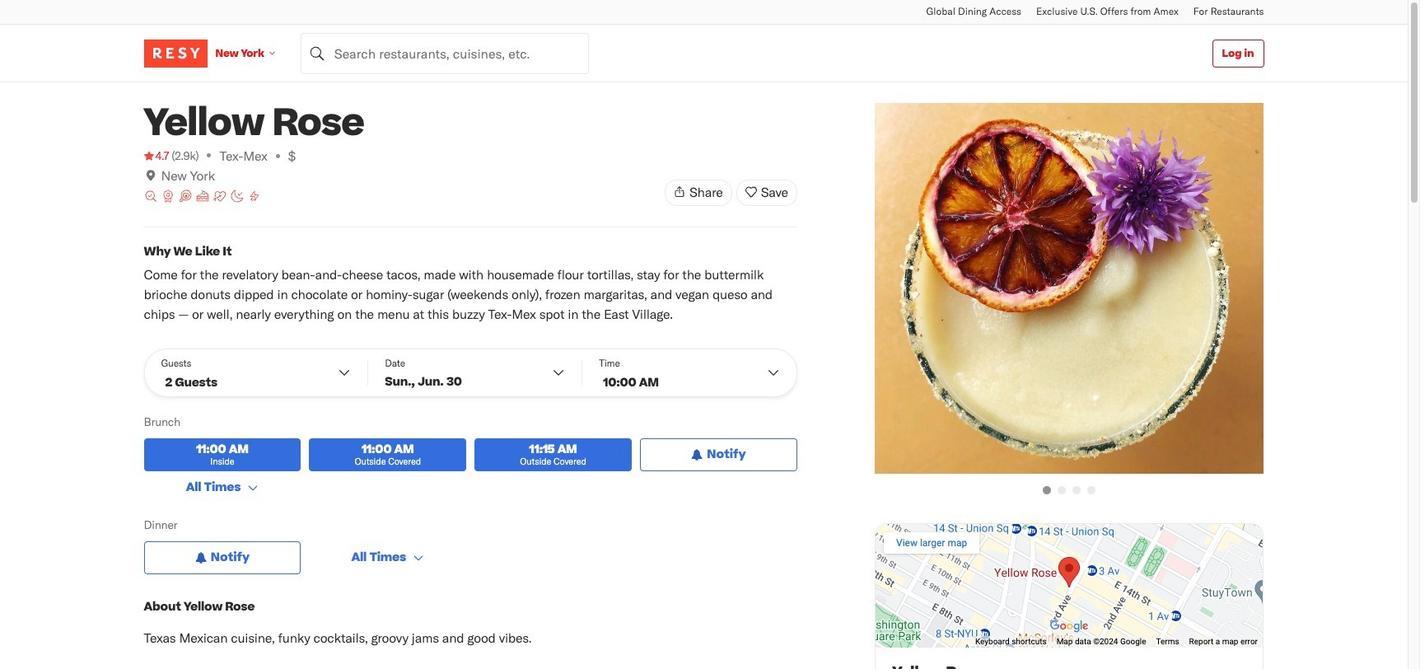Task type: locate. For each thing, give the bounding box(es) containing it.
None field
[[301, 33, 589, 74]]

4.7 out of 5 stars image
[[144, 148, 169, 164]]



Task type: describe. For each thing, give the bounding box(es) containing it.
Search restaurants, cuisines, etc. text field
[[301, 33, 589, 74]]



Task type: vqa. For each thing, say whether or not it's contained in the screenshot.
Field
yes



